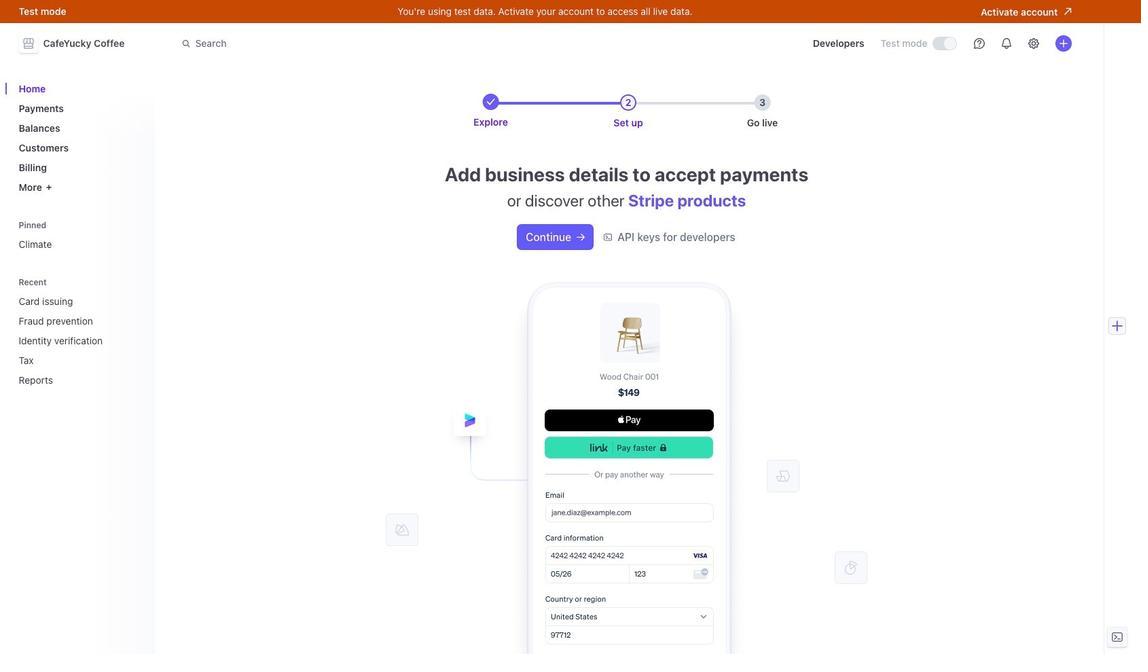 Task type: locate. For each thing, give the bounding box(es) containing it.
help image
[[974, 38, 985, 49]]

recent element
[[13, 273, 146, 391], [13, 290, 146, 391]]

clear history image
[[133, 278, 141, 286]]

None search field
[[174, 31, 557, 56]]

Test mode checkbox
[[933, 37, 956, 50]]

pinned element
[[13, 216, 146, 255]]

edit pins image
[[133, 221, 141, 229]]

notifications image
[[1001, 38, 1012, 49]]

core navigation links element
[[13, 77, 146, 198]]

svg image
[[577, 233, 585, 241]]



Task type: describe. For each thing, give the bounding box(es) containing it.
1 recent element from the top
[[13, 273, 146, 391]]

Search text field
[[174, 31, 557, 56]]

2 recent element from the top
[[13, 290, 146, 391]]

settings image
[[1028, 38, 1039, 49]]



Task type: vqa. For each thing, say whether or not it's contained in the screenshot.
second the Recent element from the top of the page
yes



